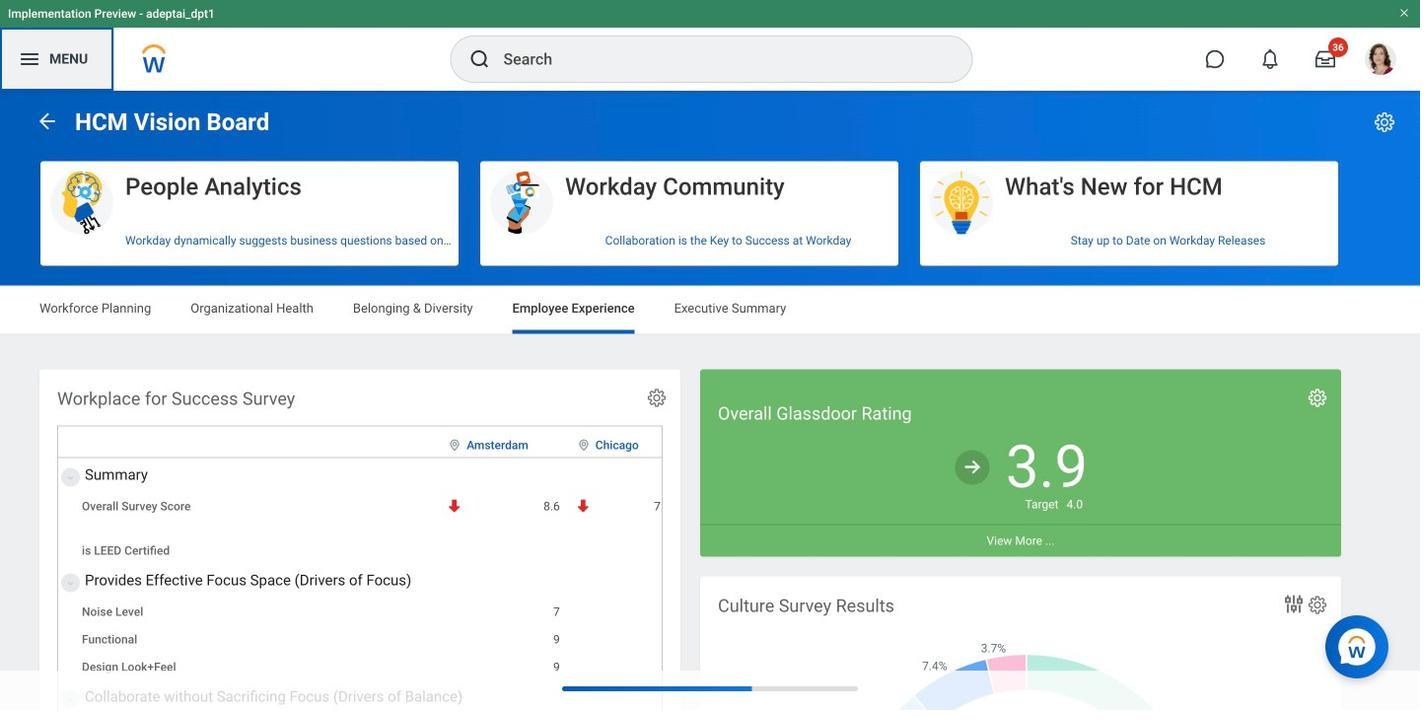 Task type: vqa. For each thing, say whether or not it's contained in the screenshot.
list
no



Task type: describe. For each thing, give the bounding box(es) containing it.
justify image
[[18, 47, 41, 71]]

configure this page image
[[1373, 110, 1396, 134]]

neutral good image
[[954, 448, 991, 486]]

2 deteriorating element from the left
[[576, 499, 670, 515]]

search image
[[468, 47, 492, 71]]

collapse image
[[62, 466, 74, 490]]

deteriorating image
[[576, 499, 591, 513]]

inbox large image
[[1316, 49, 1335, 69]]

configure culture survey results image
[[1307, 594, 1328, 616]]

configure and view chart data image
[[1282, 592, 1306, 616]]

culture survey results element
[[700, 576, 1341, 710]]

1 collapse image from the top
[[62, 572, 74, 595]]

Search Workday  search field
[[503, 37, 931, 81]]



Task type: locate. For each thing, give the bounding box(es) containing it.
main content
[[0, 91, 1420, 710]]

0 horizontal spatial location image
[[447, 438, 463, 452]]

workplace for success survey element
[[39, 369, 1420, 710]]

location image up deteriorating image
[[576, 438, 592, 452]]

1 horizontal spatial deteriorating element
[[576, 499, 670, 515]]

banner
[[0, 0, 1420, 91]]

notifications large image
[[1260, 49, 1280, 69]]

2 location image from the left
[[576, 438, 592, 452]]

0 vertical spatial collapse image
[[62, 572, 74, 595]]

collapse image
[[62, 572, 74, 595], [62, 688, 74, 710]]

1 deteriorating element from the left
[[447, 499, 560, 515]]

1 vertical spatial collapse image
[[62, 688, 74, 710]]

previous page image
[[36, 109, 59, 133]]

1 location image from the left
[[447, 438, 463, 452]]

location image
[[447, 438, 463, 452], [576, 438, 592, 452]]

2 collapse image from the top
[[62, 688, 74, 710]]

deteriorating element
[[447, 499, 560, 515], [576, 499, 670, 515]]

1 horizontal spatial location image
[[576, 438, 592, 452]]

0 horizontal spatial deteriorating element
[[447, 499, 560, 515]]

location image up deteriorating icon
[[447, 438, 463, 452]]

close environment banner image
[[1398, 7, 1410, 19]]

configure image
[[1307, 387, 1328, 409]]

profile logan mcneil image
[[1365, 43, 1396, 79]]

tab list
[[20, 286, 1400, 334]]

deteriorating image
[[447, 499, 462, 513]]



